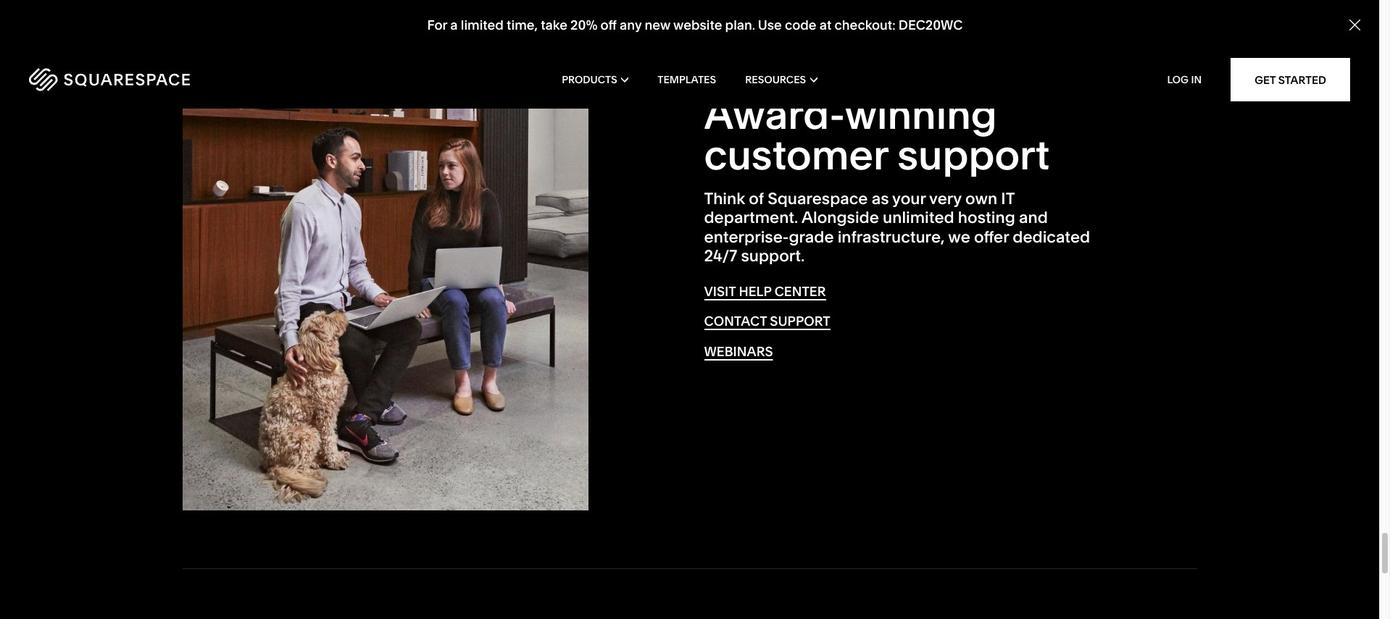 Task type: describe. For each thing, give the bounding box(es) containing it.
resources
[[745, 73, 806, 86]]

time,
[[507, 17, 538, 33]]

plan.
[[725, 17, 755, 33]]

website
[[673, 17, 722, 33]]

in
[[1191, 73, 1202, 86]]

for a limited time, take 20% off any new website plan. use code at checkout: dec20wc
[[427, 17, 963, 33]]

checkout:
[[835, 17, 896, 33]]

squarespace
[[768, 189, 868, 209]]

offer
[[974, 227, 1009, 247]]

at
[[820, 17, 832, 33]]

department.
[[704, 208, 798, 228]]

and
[[1019, 208, 1048, 228]]

templates
[[658, 73, 716, 86]]

take
[[541, 17, 567, 33]]

enterprise-
[[704, 227, 789, 247]]

hosting
[[958, 208, 1015, 228]]

think
[[704, 189, 745, 209]]

grade
[[789, 227, 834, 247]]

for
[[427, 17, 447, 33]]

code
[[785, 17, 817, 33]]

started
[[1278, 73, 1326, 87]]

log             in link
[[1167, 73, 1202, 86]]

new
[[645, 17, 670, 33]]

visit
[[704, 283, 736, 300]]

unlimited
[[883, 208, 954, 228]]

very
[[929, 189, 962, 209]]

center
[[775, 283, 826, 300]]

use
[[758, 17, 782, 33]]

customer
[[704, 130, 888, 180]]

alongside
[[802, 208, 879, 228]]

support.
[[741, 247, 805, 266]]

get
[[1255, 73, 1276, 87]]

24/7
[[704, 247, 737, 266]]

limited
[[461, 17, 504, 33]]

dedicated
[[1013, 227, 1090, 247]]

think of squarespace as your very own it department. alongside unlimited hosting and enterprise-grade infrastructure, we offer dedicated 24/7 support.
[[704, 189, 1090, 266]]

20%
[[570, 17, 597, 33]]



Task type: locate. For each thing, give the bounding box(es) containing it.
as
[[872, 189, 889, 209]]

webinars link
[[704, 343, 773, 361]]

infrastructure,
[[838, 227, 945, 247]]

award-
[[704, 90, 845, 139]]

customer care advisors. image
[[182, 0, 588, 511]]

log             in
[[1167, 73, 1202, 86]]

winning
[[845, 90, 997, 139]]

own
[[965, 189, 997, 209]]

products button
[[562, 51, 629, 109]]

a
[[450, 17, 458, 33]]

we
[[948, 227, 970, 247]]

resources button
[[745, 51, 817, 109]]

contact support link
[[704, 313, 830, 331]]

webinars
[[704, 343, 773, 360]]

it
[[1001, 189, 1015, 209]]

of
[[749, 189, 764, 209]]

support
[[770, 313, 830, 330]]

visit help center link
[[704, 283, 826, 300]]

off
[[601, 17, 617, 33]]

visit help center
[[704, 283, 826, 300]]

products
[[562, 73, 617, 86]]

your
[[892, 189, 926, 209]]

any
[[620, 17, 642, 33]]

dec20wc
[[899, 17, 963, 33]]

support
[[897, 130, 1050, 180]]

squarespace logo image
[[29, 68, 190, 91]]

help
[[739, 283, 771, 300]]

log
[[1167, 73, 1189, 86]]

get started
[[1255, 73, 1326, 87]]

templates link
[[658, 51, 716, 109]]

award-winning customer support
[[704, 90, 1050, 180]]

get started link
[[1231, 58, 1350, 101]]

squarespace logo link
[[29, 68, 293, 91]]

contact
[[704, 313, 767, 330]]

contact support
[[704, 313, 830, 330]]



Task type: vqa. For each thing, say whether or not it's contained in the screenshot.
Get in the right of the page
yes



